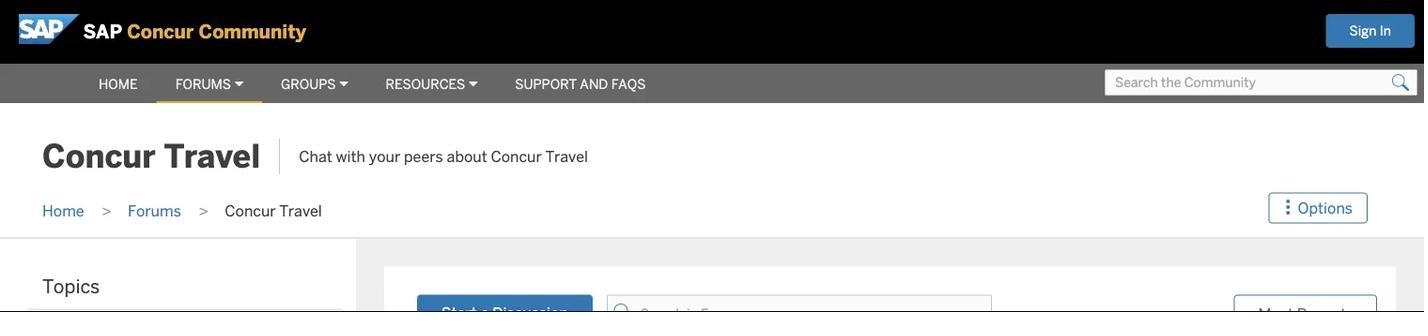 Task type: vqa. For each thing, say whether or not it's contained in the screenshot.
Number
no



Task type: describe. For each thing, give the bounding box(es) containing it.
concur inside list
[[225, 201, 276, 221]]

and
[[580, 76, 608, 93]]

0 vertical spatial home link
[[80, 68, 157, 102]]

Search in Forum text field
[[607, 296, 992, 313]]

sign in link
[[1327, 14, 1415, 48]]

peers
[[404, 147, 443, 166]]

chat with your peers about concur travel
[[299, 147, 588, 166]]

resources
[[386, 76, 465, 93]]

with
[[336, 147, 366, 166]]

in
[[1380, 23, 1392, 39]]

support
[[515, 76, 577, 93]]

1 vertical spatial home link
[[33, 201, 94, 221]]

groups link
[[262, 68, 367, 102]]

Search the Community text field
[[1105, 70, 1418, 96]]

1 vertical spatial forums
[[128, 201, 181, 221]]

groups
[[281, 76, 336, 93]]

sap concur community
[[83, 20, 306, 44]]

community
[[199, 20, 306, 44]]

forums inside menu bar
[[175, 76, 231, 93]]

2 horizontal spatial travel
[[546, 147, 588, 166]]

sign in
[[1350, 23, 1392, 39]]



Task type: locate. For each thing, give the bounding box(es) containing it.
home
[[99, 76, 138, 93], [42, 201, 84, 221]]

home link down sap
[[80, 68, 157, 102]]

support and faqs
[[515, 76, 646, 93]]

faqs
[[612, 76, 646, 93]]

0 vertical spatial forums
[[175, 76, 231, 93]]

travel
[[164, 136, 261, 177], [546, 147, 588, 166], [279, 201, 322, 221]]

about
[[447, 147, 488, 166]]

forums link
[[157, 68, 262, 102], [119, 201, 191, 221]]

chat
[[299, 147, 332, 166]]

forums
[[175, 76, 231, 93], [128, 201, 181, 221]]

home for "home" link to the top
[[99, 76, 138, 93]]

concur travel
[[42, 136, 261, 177], [225, 201, 322, 221]]

concur
[[127, 20, 194, 44], [42, 136, 156, 177], [491, 147, 542, 166], [225, 201, 276, 221]]

list
[[33, 184, 1279, 238]]

home inside list
[[42, 201, 84, 221]]

1 vertical spatial forums link
[[119, 201, 191, 221]]

travel inside list
[[279, 201, 322, 221]]

0 horizontal spatial home
[[42, 201, 84, 221]]

list containing home
[[33, 184, 1279, 238]]

topics heading
[[42, 275, 100, 299]]

topics
[[42, 275, 100, 299]]

support and faqs link
[[497, 68, 665, 102]]

0 vertical spatial forums link
[[157, 68, 262, 102]]

home link up topics heading
[[33, 201, 94, 221]]

home down sap
[[99, 76, 138, 93]]

1 horizontal spatial travel
[[279, 201, 322, 221]]

resources link
[[367, 68, 497, 102]]

1 vertical spatial concur travel
[[225, 201, 322, 221]]

forums link for "home" link to the top
[[157, 68, 262, 102]]

0 vertical spatial concur travel
[[42, 136, 261, 177]]

forums link inside list
[[119, 201, 191, 221]]

your
[[369, 147, 401, 166]]

menu bar containing home
[[0, 63, 665, 103]]

sign
[[1350, 23, 1377, 39]]

0 horizontal spatial travel
[[164, 136, 261, 177]]

None submit
[[1387, 70, 1415, 96]]

home inside menu bar
[[99, 76, 138, 93]]

home up topics heading
[[42, 201, 84, 221]]

0 vertical spatial home
[[99, 76, 138, 93]]

1 vertical spatial home
[[42, 201, 84, 221]]

1 horizontal spatial home
[[99, 76, 138, 93]]

home for "home" link to the bottom
[[42, 201, 84, 221]]

sap image
[[19, 14, 80, 44]]

forums link for "home" link to the bottom
[[119, 201, 191, 221]]

sap
[[83, 20, 122, 44]]

menu bar
[[0, 63, 665, 103]]

home link
[[80, 68, 157, 102], [33, 201, 94, 221]]



